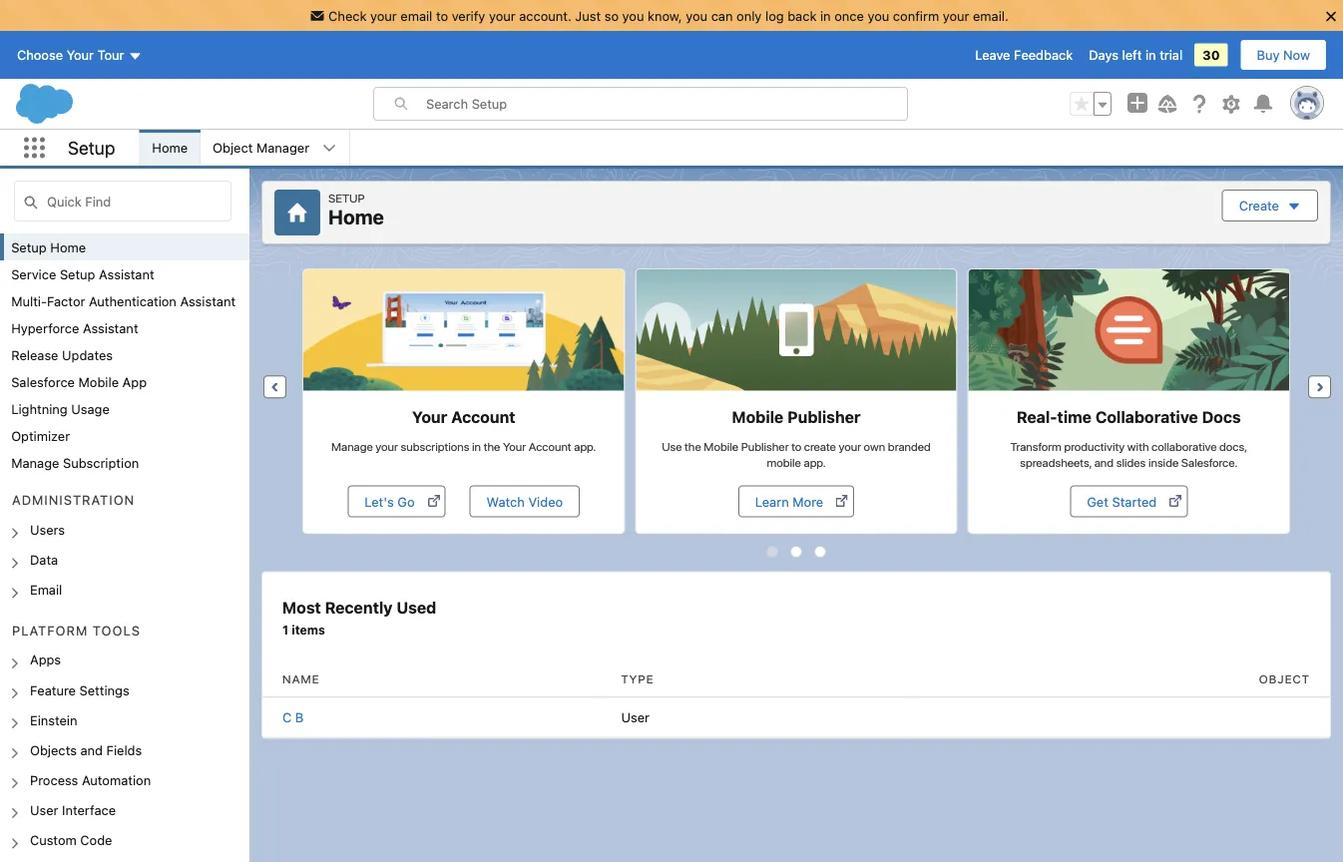 Task type: locate. For each thing, give the bounding box(es) containing it.
account up video
[[529, 440, 572, 454]]

and inside setup tree tree
[[80, 743, 103, 758]]

setup inside setup home
[[328, 191, 365, 205]]

in inside tab panel
[[472, 440, 481, 454]]

settings
[[79, 683, 129, 698]]

1 horizontal spatial app.
[[804, 456, 826, 469]]

service setup assistant link
[[11, 267, 154, 282]]

0 vertical spatial manage
[[332, 440, 373, 454]]

2 horizontal spatial in
[[1146, 48, 1157, 62]]

mobile inside setup tree tree
[[78, 374, 119, 389]]

1 vertical spatial manage
[[11, 455, 59, 470]]

0 vertical spatial account
[[451, 408, 516, 427]]

create button
[[1223, 190, 1319, 222]]

0 vertical spatial user
[[622, 711, 650, 726]]

type
[[622, 673, 655, 687]]

so
[[605, 8, 619, 23]]

apps link
[[30, 653, 61, 671]]

1 vertical spatial publisher
[[742, 440, 789, 454]]

manage down optimizer
[[11, 455, 59, 470]]

1 vertical spatial app.
[[804, 456, 826, 469]]

your left tour
[[67, 48, 94, 62]]

feedback
[[1015, 48, 1074, 62]]

0 vertical spatial app.
[[574, 440, 596, 454]]

0 vertical spatial object
[[213, 140, 253, 155]]

mobile inside use the mobile publisher to create your own branded mobile app.
[[704, 440, 739, 454]]

publisher up create
[[788, 408, 861, 427]]

updates
[[62, 347, 113, 362]]

to right email
[[436, 8, 448, 23]]

email
[[401, 8, 433, 23]]

2 horizontal spatial home
[[328, 205, 384, 229]]

setup tree tree
[[0, 234, 250, 863]]

user interface link
[[30, 803, 116, 821]]

Search Setup text field
[[426, 88, 908, 120]]

feature settings link
[[30, 683, 129, 701]]

administration
[[12, 493, 135, 508]]

1 vertical spatial to
[[792, 440, 802, 454]]

0 horizontal spatial app.
[[574, 440, 596, 454]]

c b
[[283, 711, 304, 726]]

tab panel containing your account
[[293, 269, 1301, 535]]

buy
[[1258, 48, 1281, 62]]

in down your account
[[472, 440, 481, 454]]

object element
[[913, 663, 1331, 698]]

the right use
[[685, 440, 702, 454]]

0 vertical spatial setup home
[[328, 191, 384, 229]]

assistant down 'setup home' tree item
[[99, 267, 154, 282]]

home
[[152, 140, 188, 155], [328, 205, 384, 229], [50, 240, 86, 255]]

docs
[[1203, 408, 1242, 427]]

release updates
[[11, 347, 113, 362]]

0 horizontal spatial the
[[484, 440, 500, 454]]

1 horizontal spatial to
[[792, 440, 802, 454]]

3 you from the left
[[868, 8, 890, 23]]

1 horizontal spatial object
[[1260, 673, 1311, 687]]

productivity
[[1065, 440, 1126, 454]]

0 horizontal spatial object
[[213, 140, 253, 155]]

1 horizontal spatial account
[[529, 440, 572, 454]]

docs,
[[1220, 440, 1248, 454]]

0 vertical spatial and
[[1095, 456, 1114, 469]]

data
[[30, 552, 58, 567]]

1 horizontal spatial user
[[622, 711, 650, 726]]

1 horizontal spatial setup home
[[328, 191, 384, 229]]

1 vertical spatial object
[[1260, 673, 1311, 687]]

publisher
[[788, 408, 861, 427], [742, 440, 789, 454]]

2 vertical spatial in
[[472, 440, 481, 454]]

0 vertical spatial to
[[436, 8, 448, 23]]

0 vertical spatial assistant
[[99, 267, 154, 282]]

and up the process automation
[[80, 743, 103, 758]]

manage up 'let's'
[[332, 440, 373, 454]]

einstein link
[[30, 713, 77, 731]]

user inside 'link'
[[30, 803, 58, 818]]

1 vertical spatial user
[[30, 803, 58, 818]]

2 vertical spatial your
[[503, 440, 526, 454]]

2 vertical spatial home
[[50, 240, 86, 255]]

custom code link
[[30, 833, 112, 851]]

1 horizontal spatial manage
[[332, 440, 373, 454]]

assistant
[[99, 267, 154, 282], [180, 294, 236, 309], [83, 321, 138, 335]]

service
[[11, 267, 56, 282]]

name
[[283, 673, 320, 687]]

spreadsheets,
[[1021, 456, 1092, 469]]

2 you from the left
[[686, 8, 708, 23]]

0 horizontal spatial setup home
[[11, 240, 86, 255]]

you right once at the top right of page
[[868, 8, 890, 23]]

0 horizontal spatial in
[[472, 440, 481, 454]]

optimizer link
[[11, 428, 70, 443]]

name element
[[263, 663, 602, 698]]

email link
[[30, 583, 62, 601]]

group
[[1070, 92, 1112, 116]]

buy now button
[[1241, 39, 1328, 71]]

transform
[[1011, 440, 1062, 454]]

release
[[11, 347, 58, 362]]

manage for manage your subscriptions in the your account app.
[[332, 440, 373, 454]]

email.
[[974, 8, 1009, 23]]

0 horizontal spatial user
[[30, 803, 58, 818]]

1 horizontal spatial in
[[821, 8, 831, 23]]

0 horizontal spatial and
[[80, 743, 103, 758]]

manage
[[332, 440, 373, 454], [11, 455, 59, 470]]

multi-
[[11, 294, 47, 309]]

hyperforce assistant
[[11, 321, 138, 335]]

process automation
[[30, 773, 151, 788]]

watch video
[[487, 494, 563, 509]]

and
[[1095, 456, 1114, 469], [80, 743, 103, 758]]

1 horizontal spatial home
[[152, 140, 188, 155]]

process
[[30, 773, 78, 788]]

app. up watch video 'button'
[[574, 440, 596, 454]]

create
[[1240, 198, 1280, 213]]

you left can
[[686, 8, 708, 23]]

publisher up mobile
[[742, 440, 789, 454]]

salesforce
[[11, 374, 75, 389]]

1 vertical spatial and
[[80, 743, 103, 758]]

and inside "transform productivity with collaborative docs, spreadsheets, and slides inside salesforce."
[[1095, 456, 1114, 469]]

in right back
[[821, 8, 831, 23]]

1 horizontal spatial your
[[412, 408, 448, 427]]

your up subscriptions at left
[[412, 408, 448, 427]]

1 horizontal spatial you
[[686, 8, 708, 23]]

2 the from the left
[[685, 440, 702, 454]]

setup home link
[[11, 240, 86, 255]]

0 vertical spatial mobile
[[78, 374, 119, 389]]

your right verify
[[489, 8, 516, 23]]

mobile publisher
[[732, 408, 861, 427]]

in right 'left'
[[1146, 48, 1157, 62]]

manage inside setup tree tree
[[11, 455, 59, 470]]

to
[[436, 8, 448, 23], [792, 440, 802, 454]]

assistant down multi-factor authentication assistant link
[[83, 321, 138, 335]]

in
[[821, 8, 831, 23], [1146, 48, 1157, 62], [472, 440, 481, 454]]

release updates link
[[11, 347, 113, 362]]

setup
[[68, 137, 115, 159], [328, 191, 365, 205], [11, 240, 47, 255], [60, 267, 95, 282]]

your left email.
[[943, 8, 970, 23]]

users
[[30, 522, 65, 537]]

2 horizontal spatial you
[[868, 8, 890, 23]]

slides
[[1117, 456, 1147, 469]]

watch video button
[[470, 486, 580, 518]]

let's go button
[[348, 486, 446, 518]]

mobile up mobile
[[732, 408, 784, 427]]

home inside tree item
[[50, 240, 86, 255]]

account
[[451, 408, 516, 427], [529, 440, 572, 454]]

object inside 'link'
[[213, 140, 253, 155]]

days left in trial
[[1090, 48, 1183, 62]]

the down your account
[[484, 440, 500, 454]]

authentication
[[89, 294, 177, 309]]

0 horizontal spatial manage
[[11, 455, 59, 470]]

manage subscription
[[11, 455, 139, 470]]

check
[[329, 8, 367, 23]]

mobile right use
[[704, 440, 739, 454]]

your left own
[[839, 440, 862, 454]]

check your email to verify your account. just so you know, you can only log back in once you confirm your email.
[[329, 8, 1009, 23]]

app. down create
[[804, 456, 826, 469]]

salesforce mobile app link
[[11, 374, 147, 389]]

2 vertical spatial mobile
[[704, 440, 739, 454]]

days
[[1090, 48, 1119, 62]]

1 vertical spatial home
[[328, 205, 384, 229]]

watch
[[487, 494, 525, 509]]

1 horizontal spatial and
[[1095, 456, 1114, 469]]

know,
[[648, 8, 683, 23]]

0 horizontal spatial home
[[50, 240, 86, 255]]

learn more button
[[739, 486, 855, 518]]

tab panel
[[293, 269, 1301, 535]]

assistant right authentication
[[180, 294, 236, 309]]

and down the productivity
[[1095, 456, 1114, 469]]

process automation link
[[30, 773, 151, 791]]

you right so at top
[[623, 8, 644, 23]]

1 vertical spatial setup home
[[11, 240, 86, 255]]

tour
[[97, 48, 124, 62]]

user up custom on the bottom left of page
[[30, 803, 58, 818]]

leave
[[976, 48, 1011, 62]]

the inside use the mobile publisher to create your own branded mobile app.
[[685, 440, 702, 454]]

1 vertical spatial in
[[1146, 48, 1157, 62]]

your
[[67, 48, 94, 62], [412, 408, 448, 427], [503, 440, 526, 454]]

user for user
[[622, 711, 650, 726]]

mobile up usage
[[78, 374, 119, 389]]

0 horizontal spatial to
[[436, 8, 448, 23]]

account up manage your subscriptions in the your account app.
[[451, 408, 516, 427]]

tab list
[[293, 543, 1301, 564]]

to up mobile
[[792, 440, 802, 454]]

Quick Find search field
[[14, 181, 232, 222]]

0 vertical spatial your
[[67, 48, 94, 62]]

user down type
[[622, 711, 650, 726]]

used
[[397, 598, 437, 617]]

your up watch
[[503, 440, 526, 454]]

0 horizontal spatial you
[[623, 8, 644, 23]]

1 horizontal spatial the
[[685, 440, 702, 454]]

0 horizontal spatial your
[[67, 48, 94, 62]]

mobile
[[78, 374, 119, 389], [732, 408, 784, 427], [704, 440, 739, 454]]

you
[[623, 8, 644, 23], [686, 8, 708, 23], [868, 8, 890, 23]]

setup home inside tree item
[[11, 240, 86, 255]]



Task type: vqa. For each thing, say whether or not it's contained in the screenshot.
200
no



Task type: describe. For each thing, give the bounding box(es) containing it.
home link
[[140, 130, 200, 166]]

feature settings
[[30, 683, 129, 698]]

started
[[1113, 494, 1157, 509]]

manage your subscriptions in the your account app.
[[332, 440, 596, 454]]

your left subscriptions at left
[[376, 440, 398, 454]]

just
[[575, 8, 601, 23]]

objects
[[30, 743, 77, 758]]

custom
[[30, 833, 77, 848]]

manage subscription link
[[11, 455, 139, 470]]

your left email
[[370, 8, 397, 23]]

user for user interface
[[30, 803, 58, 818]]

setup inside tree item
[[11, 240, 47, 255]]

email
[[30, 583, 62, 597]]

subscription
[[63, 455, 139, 470]]

platform
[[12, 623, 88, 638]]

0 horizontal spatial account
[[451, 408, 516, 427]]

2 horizontal spatial your
[[503, 440, 526, 454]]

type element
[[602, 663, 913, 698]]

1 the from the left
[[484, 440, 500, 454]]

own
[[864, 440, 886, 454]]

code
[[80, 833, 112, 848]]

1 vertical spatial your
[[412, 408, 448, 427]]

salesforce mobile app
[[11, 374, 147, 389]]

1 vertical spatial account
[[529, 440, 572, 454]]

app
[[122, 374, 147, 389]]

0 vertical spatial home
[[152, 140, 188, 155]]

subscriptions
[[401, 440, 470, 454]]

1 vertical spatial mobile
[[732, 408, 784, 427]]

0 vertical spatial in
[[821, 8, 831, 23]]

get started button
[[1071, 486, 1188, 518]]

0 vertical spatial publisher
[[788, 408, 861, 427]]

30
[[1203, 48, 1221, 62]]

app. inside use the mobile publisher to create your own branded mobile app.
[[804, 456, 826, 469]]

real-
[[1017, 408, 1058, 427]]

interface
[[62, 803, 116, 818]]

2 vertical spatial assistant
[[83, 321, 138, 335]]

service setup assistant
[[11, 267, 154, 282]]

data link
[[30, 552, 58, 571]]

hyperforce assistant link
[[11, 321, 138, 335]]

development image
[[0, 857, 250, 863]]

b
[[295, 711, 304, 726]]

trial
[[1160, 48, 1183, 62]]

collaborative
[[1096, 408, 1199, 427]]

1 vertical spatial assistant
[[180, 294, 236, 309]]

most
[[283, 598, 321, 617]]

get started
[[1088, 494, 1157, 509]]

with
[[1128, 440, 1150, 454]]

automation
[[82, 773, 151, 788]]

back
[[788, 8, 817, 23]]

use
[[662, 440, 682, 454]]

your inside use the mobile publisher to create your own branded mobile app.
[[839, 440, 862, 454]]

platform tools
[[12, 623, 141, 638]]

object for object
[[1260, 673, 1311, 687]]

objects and fields
[[30, 743, 142, 758]]

object manager
[[213, 140, 310, 155]]

salesforce.
[[1182, 456, 1238, 469]]

usage
[[71, 401, 110, 416]]

fields
[[106, 743, 142, 758]]

once
[[835, 8, 865, 23]]

buy now
[[1258, 48, 1311, 62]]

custom code
[[30, 833, 112, 848]]

learn more
[[756, 494, 824, 509]]

left
[[1123, 48, 1143, 62]]

to inside use the mobile publisher to create your own branded mobile app.
[[792, 440, 802, 454]]

publisher inside use the mobile publisher to create your own branded mobile app.
[[742, 440, 789, 454]]

user interface
[[30, 803, 116, 818]]

lightning usage
[[11, 401, 110, 416]]

multi-factor authentication assistant
[[11, 294, 236, 309]]

collaborative
[[1152, 440, 1218, 454]]

your inside popup button
[[67, 48, 94, 62]]

object for object manager
[[213, 140, 253, 155]]

factor
[[47, 294, 85, 309]]

tools
[[93, 623, 141, 638]]

leave feedback
[[976, 48, 1074, 62]]

c b link
[[283, 711, 304, 726]]

manage for manage subscription
[[11, 455, 59, 470]]

account.
[[519, 8, 572, 23]]

choose
[[17, 48, 63, 62]]

objects and fields link
[[30, 743, 142, 761]]

optimizer
[[11, 428, 70, 443]]

mobile
[[767, 456, 802, 469]]

verify
[[452, 8, 486, 23]]

feature
[[30, 683, 76, 698]]

recently
[[325, 598, 393, 617]]

apps
[[30, 653, 61, 668]]

log
[[766, 8, 784, 23]]

choose your tour
[[17, 48, 124, 62]]

inside
[[1149, 456, 1179, 469]]

items
[[292, 624, 325, 638]]

users link
[[30, 522, 65, 540]]

leave feedback link
[[976, 48, 1074, 62]]

1 you from the left
[[623, 8, 644, 23]]

choose your tour button
[[16, 39, 143, 71]]

only
[[737, 8, 762, 23]]

lightning usage link
[[11, 401, 110, 416]]

object manager link
[[201, 130, 322, 166]]

most recently used 1 items
[[283, 598, 437, 638]]

setup home tree item
[[0, 234, 250, 261]]



